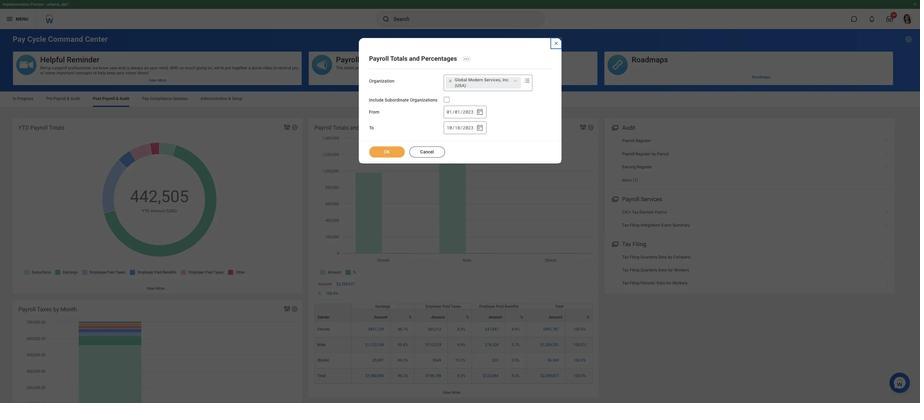 Task type: locate. For each thing, give the bounding box(es) containing it.
10 / 18 / 2023
[[447, 125, 474, 131]]

your right on
[[150, 66, 158, 70]]

$2,298,837 inside 'row'
[[540, 375, 559, 379]]

$851,729
[[368, 328, 384, 332]]

pay down down!
[[142, 96, 149, 101]]

amount down total 'popup button'
[[549, 316, 563, 320]]

female element
[[317, 327, 330, 332]]

1 vertical spatial calendar image
[[476, 124, 484, 132]]

quarterly up periodic
[[641, 268, 657, 273]]

row containing amount
[[314, 310, 593, 323]]

amount up gender popup button
[[318, 283, 332, 287]]

total inside 'popup button'
[[555, 305, 564, 310]]

for down tax filing quarterly data for workers
[[666, 281, 671, 286]]

0 vertical spatial payroll totals and percentages
[[369, 55, 457, 62]]

employer up $83,212
[[426, 305, 442, 310]]

4 amount button from the left
[[526, 310, 565, 322]]

2023 for 10 / 18 / 2023
[[463, 125, 474, 131]]

0 horizontal spatial and
[[350, 125, 360, 131]]

menu group image for audit
[[611, 123, 619, 132]]

4 chevron right image from the top
[[883, 279, 891, 285]]

filing for tax filing periodic data for workers
[[630, 281, 640, 286]]

100.0% button for 0.5%
[[574, 359, 587, 364]]

chevron right image inside tax filing quarterly data by company link
[[883, 253, 891, 259]]

calendar image inside 'to' group
[[476, 124, 484, 132]]

helpful reminder
[[40, 55, 99, 64]]

menu group image
[[611, 123, 619, 132], [611, 195, 619, 203], [611, 240, 619, 248]]

view inside ytd payroll totals element
[[147, 287, 155, 291]]

& right pre-
[[67, 96, 69, 101]]

2 % button from the left
[[448, 310, 472, 322]]

administration
[[201, 96, 227, 101]]

search image
[[382, 15, 390, 23]]

1 vertical spatial view
[[443, 391, 451, 396]]

prompts image
[[524, 77, 531, 85]]

view more ... link
[[13, 284, 302, 294], [309, 388, 599, 399]]

01 up 18 on the top of page
[[455, 109, 460, 115]]

compliance up compliance
[[361, 55, 402, 64]]

1 list from the top
[[605, 134, 895, 187]]

0 horizontal spatial 01
[[447, 109, 452, 115]]

100.0% for 0.5%
[[574, 359, 586, 363]]

payroll compliance updates
[[336, 55, 432, 64], [442, 75, 489, 79]]

6 row from the top
[[314, 369, 593, 385]]

1 horizontal spatial payroll compliance updates
[[442, 75, 489, 79]]

always up stress
[[131, 66, 143, 70]]

a left quick on the left top of the page
[[248, 66, 251, 70]]

audit up the payroll register
[[622, 125, 636, 131]]

2 employer from the left
[[479, 305, 495, 310]]

amount down earnings at the bottom of the page
[[374, 316, 388, 320]]

amount button up $982,787
[[526, 310, 565, 322]]

100.0% button
[[326, 292, 339, 297], [574, 328, 587, 333], [574, 343, 587, 348], [574, 359, 587, 364], [574, 374, 587, 379]]

0 vertical spatial and
[[409, 55, 420, 62]]

1 payroll from the left
[[55, 66, 67, 70]]

audit for pre-payroll & audit
[[71, 96, 80, 101]]

payroll totals and percentages element
[[309, 119, 599, 399]]

1 vertical spatial view more ...
[[443, 391, 465, 396]]

0 horizontal spatial view more ... link
[[13, 284, 302, 294]]

3 menu group image from the top
[[611, 240, 619, 248]]

0 horizontal spatial more
[[156, 287, 165, 291]]

... for ytd payroll totals
[[165, 287, 168, 291]]

0 horizontal spatial total
[[317, 375, 326, 379]]

0 vertical spatial $2,298,837 button
[[336, 282, 356, 287]]

can
[[407, 66, 413, 70]]

1 employer from the left
[[426, 305, 442, 310]]

the
[[336, 66, 343, 70]]

help
[[98, 71, 106, 75]]

workers for tax filing quarterly data for workers
[[674, 268, 689, 273]]

payroll
[[55, 66, 67, 70], [355, 66, 367, 70]]

8.5% button down 10.2% button
[[457, 374, 466, 379]]

list
[[605, 134, 895, 187], [605, 206, 895, 232], [605, 251, 895, 290]]

payroll totals and percentages up 'the latest payroll compliance updates can always be found by clicking the link below!'
[[369, 55, 457, 62]]

list containing cic+ tax election forms
[[605, 206, 895, 232]]

0 vertical spatial view more ... link
[[13, 284, 302, 294]]

1 vertical spatial pay
[[142, 96, 149, 101]]

pre-
[[46, 96, 53, 101]]

percentages
[[421, 55, 457, 62], [361, 125, 393, 131]]

paid inside employer paid benefits popup button
[[496, 305, 504, 310]]

0 vertical spatial $2,298,837
[[336, 283, 355, 287]]

2 vertical spatial chevron right image
[[883, 163, 891, 169]]

amount for first amount popup button from the right
[[549, 316, 563, 320]]

filing up tax filing periodic data for workers
[[630, 268, 640, 273]]

1 horizontal spatial ytd
[[142, 209, 150, 214]]

... inside 'payroll totals and percentages' element
[[462, 391, 465, 396]]

by inside payroll taxes by month element
[[53, 307, 59, 313]]

the latest payroll compliance updates can always be found by clicking the link below!
[[336, 66, 492, 70]]

by right found
[[445, 66, 449, 70]]

by left company
[[668, 255, 672, 260]]

professional,
[[68, 66, 92, 70]]

0 vertical spatial list
[[605, 134, 895, 187]]

0 vertical spatial 8.5%
[[457, 328, 465, 332]]

0 horizontal spatial paid
[[443, 305, 450, 310]]

1 horizontal spatial taxes
[[451, 305, 461, 310]]

amount button up $851,729
[[351, 310, 390, 322]]

payroll totals and percentages dialog
[[359, 38, 562, 164]]

... for payroll totals and percentages
[[462, 391, 465, 396]]

for for quarterly
[[668, 268, 673, 273]]

payroll services
[[622, 196, 662, 203]]

1 horizontal spatial always
[[414, 66, 427, 70]]

view more ... for ytd payroll totals
[[147, 287, 168, 291]]

more inside ytd payroll totals element
[[156, 287, 165, 291]]

1 horizontal spatial view more ...
[[443, 391, 465, 396]]

2 chevron right image from the top
[[883, 253, 891, 259]]

$74,204
[[485, 343, 499, 348]]

1 horizontal spatial paid
[[496, 305, 504, 310]]

so
[[179, 66, 184, 70]]

to group
[[444, 122, 487, 135]]

updates down being a payroll professional, we know year-end is always on your mind. with so much going on, we've put together a quick video to remind you of some important concepts to help keep your stress down!
[[173, 96, 188, 101]]

quarterly for for
[[641, 268, 657, 273]]

total up $982,787 button
[[555, 305, 564, 310]]

8.6%
[[457, 343, 465, 348]]

view for payroll totals and percentages
[[443, 391, 451, 396]]

2 quarterly from the top
[[641, 268, 657, 273]]

8.5% down 10.2% button
[[457, 375, 465, 379]]

ytd down 442,505
[[142, 209, 150, 214]]

chevron right image for tax filing quarterly data for workers
[[883, 266, 891, 272]]

2 vertical spatial data
[[657, 281, 665, 286]]

gender button
[[315, 305, 351, 322]]

% down total 'popup button'
[[587, 316, 590, 320]]

totals left to
[[333, 125, 349, 131]]

1 vertical spatial $2,298,837 button
[[540, 374, 560, 379]]

register up earning register
[[636, 152, 651, 156]]

5.3% button
[[512, 374, 521, 379]]

4 % button from the left
[[566, 310, 593, 322]]

1 2023 from the top
[[463, 109, 474, 115]]

1 vertical spatial payroll totals and percentages
[[314, 125, 393, 131]]

86.7% button
[[398, 328, 409, 333]]

$2,298,837 button up gender popup button
[[336, 282, 356, 287]]

0 horizontal spatial compliance
[[150, 96, 172, 101]]

by left period
[[652, 152, 656, 156]]

2 row from the top
[[314, 310, 593, 323]]

calendar image
[[476, 109, 484, 116], [476, 124, 484, 132]]

data right periodic
[[657, 281, 665, 286]]

(blank) element
[[317, 358, 329, 363]]

3 % button from the left
[[505, 310, 526, 322]]

1 vertical spatial ytd
[[142, 209, 150, 214]]

/
[[452, 109, 455, 115], [460, 109, 463, 115], [452, 125, 455, 131], [460, 125, 463, 131]]

... inside ytd payroll totals element
[[165, 287, 168, 291]]

1 horizontal spatial &
[[116, 96, 119, 101]]

amount down employer paid taxes
[[431, 316, 445, 320]]

notifications large image
[[869, 16, 875, 22]]

employer
[[426, 305, 442, 310], [479, 305, 495, 310]]

percentages down from on the top left of page
[[361, 125, 393, 131]]

(usa)
[[455, 83, 466, 88]]

1 & from the left
[[67, 96, 69, 101]]

0 vertical spatial 8.5% button
[[457, 328, 466, 333]]

payroll compliance updates link
[[309, 72, 598, 82]]

1 horizontal spatial view more ... link
[[309, 388, 599, 399]]

0 vertical spatial payroll compliance updates
[[336, 55, 432, 64]]

paid for taxes
[[443, 305, 450, 310]]

view more ... inside 'payroll totals and percentages' element
[[443, 391, 465, 396]]

updates
[[404, 55, 432, 64], [475, 75, 489, 79], [173, 96, 188, 101]]

% button down employer paid taxes popup button
[[448, 310, 472, 322]]

compliance inside tab list
[[150, 96, 172, 101]]

chevron right image inside tax filing integration event summary link
[[883, 221, 891, 227]]

2 vertical spatial list
[[605, 251, 895, 290]]

0 horizontal spatial ytd
[[18, 125, 29, 131]]

1 vertical spatial updates
[[475, 75, 489, 79]]

1 vertical spatial quarterly
[[641, 268, 657, 273]]

2023 up 'to' group
[[463, 109, 474, 115]]

100.0% button for 4.9%
[[574, 328, 587, 333]]

chevron right image inside payroll register by period link
[[883, 149, 891, 156]]

0 horizontal spatial $2,298,837
[[336, 283, 355, 287]]

1 vertical spatial percentages
[[361, 125, 393, 131]]

chevron right image inside payroll register link
[[883, 136, 891, 143]]

8.5% button up "8.6%"
[[457, 328, 466, 333]]

payroll right latest at top left
[[355, 66, 367, 70]]

1 vertical spatial chevron right image
[[883, 149, 891, 156]]

cancel
[[420, 150, 434, 155]]

row up "8.6%"
[[314, 323, 593, 338]]

total down (blank)
[[317, 375, 326, 379]]

chevron right image
[[883, 221, 891, 227], [883, 253, 891, 259], [883, 266, 891, 272], [883, 279, 891, 285]]

1 vertical spatial ...
[[462, 391, 465, 396]]

2 chevron right image from the top
[[883, 149, 891, 156]]

pay for pay compliance updates
[[142, 96, 149, 101]]

2 01 from the left
[[455, 109, 460, 115]]

forms
[[655, 210, 667, 215]]

filing down the 'cic+'
[[630, 223, 640, 228]]

8.5% up "8.6%"
[[457, 328, 465, 332]]

totals
[[390, 55, 408, 62], [49, 125, 65, 131], [333, 125, 349, 131]]

0 horizontal spatial $2,298,837 button
[[336, 282, 356, 287]]

audit for post payroll & audit
[[120, 96, 129, 101]]

0 vertical spatial total
[[555, 305, 564, 310]]

always
[[131, 66, 143, 70], [414, 66, 427, 70]]

compliance up (usa) at the top
[[454, 75, 475, 79]]

0 horizontal spatial percentages
[[361, 125, 393, 131]]

calendar image right 10 / 18 / 2023
[[476, 124, 484, 132]]

chevron right image inside tax filing quarterly data for workers link
[[883, 266, 891, 272]]

1 horizontal spatial payroll
[[355, 66, 367, 70]]

employer paid benefits
[[479, 305, 519, 310]]

8.5% button for $196,189
[[457, 374, 466, 379]]

row down 10.2% at the bottom
[[314, 369, 593, 385]]

more for ytd payroll totals
[[156, 287, 165, 291]]

5 row from the top
[[314, 354, 593, 369]]

1 horizontal spatial compliance
[[361, 55, 402, 64]]

important
[[56, 71, 74, 75]]

1 8.5% from the top
[[457, 328, 465, 332]]

more inside 'payroll totals and percentages' element
[[452, 391, 461, 396]]

$2,298,837 up gender popup button
[[336, 283, 355, 287]]

1 vertical spatial view more ... link
[[309, 388, 599, 399]]

filing up tax filing quarterly data by company
[[633, 241, 646, 248]]

your down end
[[116, 71, 124, 75]]

442,505 main content
[[0, 29, 920, 404]]

tax filing integration event summary
[[622, 223, 690, 228]]

1 horizontal spatial a
[[248, 66, 251, 70]]

1 horizontal spatial updates
[[404, 55, 432, 64]]

0 vertical spatial ...
[[165, 287, 168, 291]]

percentages inside "dialog"
[[421, 55, 457, 62]]

updates down "below!"
[[475, 75, 489, 79]]

1 chevron right image from the top
[[883, 136, 891, 143]]

442,505 button
[[130, 186, 190, 208]]

paid
[[443, 305, 450, 310], [496, 305, 504, 310]]

chevron right image inside earning register link
[[883, 163, 891, 169]]

and
[[409, 55, 420, 62], [350, 125, 360, 131]]

filing left periodic
[[630, 281, 640, 286]]

0 vertical spatial view
[[147, 287, 155, 291]]

3 list from the top
[[605, 251, 895, 290]]

0 horizontal spatial payroll
[[55, 66, 67, 70]]

1 vertical spatial more
[[452, 391, 461, 396]]

1 quarterly from the top
[[641, 255, 657, 260]]

quarterly
[[641, 255, 657, 260], [641, 268, 657, 273]]

employer up $47,847
[[479, 305, 495, 310]]

% button down benefits
[[505, 310, 526, 322]]

2 vertical spatial updates
[[173, 96, 188, 101]]

employer paid taxes button
[[415, 305, 472, 310]]

$122,084 button
[[483, 374, 500, 379]]

1 vertical spatial $2,298,837
[[540, 375, 559, 379]]

view more ... link for payroll totals and percentages
[[309, 388, 599, 399]]

calendar image inside from group
[[476, 109, 484, 116]]

1 vertical spatial 8.5%
[[457, 375, 465, 379]]

1 horizontal spatial employer
[[479, 305, 495, 310]]

0 vertical spatial updates
[[404, 55, 432, 64]]

data down tax filing quarterly data by company
[[658, 268, 667, 273]]

0 horizontal spatial payroll compliance updates
[[336, 55, 432, 64]]

data up tax filing quarterly data for workers
[[658, 255, 667, 260]]

0 horizontal spatial to
[[93, 71, 97, 75]]

8.5% for $196,189
[[457, 375, 465, 379]]

payroll taxes by month
[[18, 307, 77, 313]]

tax for tax filing
[[622, 241, 631, 248]]

inbox large image
[[887, 16, 893, 22]]

payroll inside payroll register link
[[622, 139, 635, 143]]

command
[[48, 35, 83, 44]]

of
[[40, 71, 44, 75]]

2023 right 18 on the top of page
[[463, 125, 474, 131]]

amount left (usd)
[[151, 209, 165, 214]]

100.0%
[[326, 292, 338, 297], [574, 328, 586, 332], [574, 343, 586, 348], [574, 359, 586, 363], [574, 375, 586, 379]]

1 a from the left
[[52, 66, 54, 70]]

1 amount button from the left
[[351, 310, 390, 322]]

below!
[[480, 66, 492, 70]]

amount down employer paid benefits
[[489, 316, 502, 320]]

chevron right image for earning register
[[883, 163, 891, 169]]

1 horizontal spatial total
[[555, 305, 564, 310]]

2023 inside from group
[[463, 109, 474, 115]]

view more ... inside ytd payroll totals element
[[147, 287, 168, 291]]

3 row from the top
[[314, 323, 593, 338]]

$649 button
[[433, 359, 442, 364]]

percentages up found
[[421, 55, 457, 62]]

benefits
[[505, 305, 519, 310]]

we
[[93, 66, 98, 70]]

payroll up important
[[55, 66, 67, 70]]

8.5%
[[457, 328, 465, 332], [457, 375, 465, 379]]

amount for first amount popup button from left
[[374, 316, 388, 320]]

tab list
[[6, 92, 914, 107]]

pay
[[13, 35, 25, 44], [142, 96, 149, 101]]

implementation preview -   adeptai_dpt1 banner
[[0, 0, 920, 29]]

male element
[[317, 342, 326, 348]]

election
[[640, 210, 654, 215]]

0 vertical spatial roadmaps
[[632, 55, 668, 64]]

1 horizontal spatial 01
[[455, 109, 460, 115]]

payroll totals and percentages inside "dialog"
[[369, 55, 457, 62]]

keep
[[107, 71, 115, 75]]

0 horizontal spatial taxes
[[37, 307, 52, 313]]

calendar image right 01 / 01 / 2023
[[476, 109, 484, 116]]

0 vertical spatial view more ...
[[147, 287, 168, 291]]

ytd down in progress
[[18, 125, 29, 131]]

register for payroll register by period
[[636, 152, 651, 156]]

1 horizontal spatial more
[[452, 391, 461, 396]]

totals up the updates
[[390, 55, 408, 62]]

& right "post"
[[116, 96, 119, 101]]

tax for tax filing quarterly data by company
[[622, 255, 629, 260]]

filing for tax filing quarterly data by company
[[630, 255, 640, 260]]

and up 'the latest payroll compliance updates can always be found by clicking the link below!'
[[409, 55, 420, 62]]

$196,189
[[426, 375, 441, 379]]

view inside 'payroll totals and percentages' element
[[443, 391, 451, 396]]

row up $83,212 "button"
[[314, 304, 593, 323]]

pay inside tab list
[[142, 96, 149, 101]]

2 horizontal spatial totals
[[390, 55, 408, 62]]

center
[[85, 35, 108, 44]]

register down payroll register by period in the right of the page
[[637, 165, 652, 170]]

0 vertical spatial data
[[658, 255, 667, 260]]

reminder
[[67, 55, 99, 64]]

totals down pre-payroll & audit
[[49, 125, 65, 131]]

payroll inside payroll taxes by month element
[[18, 307, 36, 313]]

audit left "post"
[[71, 96, 80, 101]]

% down employer paid taxes popup button
[[466, 316, 469, 320]]

being
[[40, 66, 51, 70]]

always left be
[[414, 66, 427, 70]]

1 horizontal spatial totals
[[333, 125, 349, 131]]

ytd
[[18, 125, 29, 131], [142, 209, 150, 214]]

1 vertical spatial list
[[605, 206, 895, 232]]

row containing total
[[314, 369, 593, 385]]

a up the some
[[52, 66, 54, 70]]

2 8.5% from the top
[[457, 375, 465, 379]]

list containing tax filing quarterly data by company
[[605, 251, 895, 290]]

2 horizontal spatial compliance
[[454, 75, 475, 79]]

tab list containing in progress
[[6, 92, 914, 107]]

0 vertical spatial quarterly
[[641, 255, 657, 260]]

quarterly up tax filing quarterly data for workers
[[641, 255, 657, 260]]

0 vertical spatial for
[[668, 268, 673, 273]]

pay left cycle on the left top of the page
[[13, 35, 25, 44]]

1 chevron right image from the top
[[883, 221, 891, 227]]

1 horizontal spatial $2,298,837
[[540, 375, 559, 379]]

2 vertical spatial compliance
[[150, 96, 172, 101]]

3 chevron right image from the top
[[883, 266, 891, 272]]

chevron right image for payroll register
[[883, 136, 891, 143]]

1 menu group image from the top
[[611, 123, 619, 132]]

updates up 'the latest payroll compliance updates can always be found by clicking the link below!'
[[404, 55, 432, 64]]

remind
[[278, 66, 291, 70]]

post payroll & audit
[[93, 96, 129, 101]]

much
[[185, 66, 195, 70]]

0 horizontal spatial totals
[[49, 125, 65, 131]]

2 amount button from the left
[[415, 310, 448, 322]]

2 list from the top
[[605, 206, 895, 232]]

and left to
[[350, 125, 360, 131]]

$1,309,701
[[540, 343, 559, 348]]

1 horizontal spatial pay
[[142, 96, 149, 101]]

row containing earnings
[[314, 304, 593, 323]]

0 horizontal spatial a
[[52, 66, 54, 70]]

0 horizontal spatial pay
[[13, 35, 25, 44]]

payroll for helpful
[[55, 66, 67, 70]]

1 paid from the left
[[443, 305, 450, 310]]

amount button up $83,212
[[415, 310, 448, 322]]

ytd payroll totals element
[[13, 119, 302, 294]]

0 vertical spatial pay
[[13, 35, 25, 44]]

2 2023 from the top
[[463, 125, 474, 131]]

0 horizontal spatial audit
[[71, 96, 80, 101]]

0.5%
[[512, 359, 520, 363]]

compliance down being a payroll professional, we know year-end is always on your mind. with so much going on, we've put together a quick video to remind you of some important concepts to help keep your stress down!
[[150, 96, 172, 101]]

payroll inside payroll register by period link
[[622, 152, 635, 156]]

2 calendar image from the top
[[476, 124, 484, 132]]

0 vertical spatial chevron right image
[[883, 136, 891, 143]]

$1,123,168
[[365, 343, 384, 348]]

register up payroll register by period in the right of the page
[[636, 139, 651, 143]]

1 vertical spatial workers
[[673, 281, 688, 286]]

ytd inside 442,505 ytd amount (usd)
[[142, 209, 150, 214]]

filing down tax filing
[[630, 255, 640, 260]]

100.0% for 4.9%
[[574, 328, 586, 332]]

1 8.5% button from the top
[[457, 328, 466, 333]]

setup
[[232, 96, 243, 101]]

payroll compliance updates down the
[[442, 75, 489, 79]]

tax for tax filing quarterly data for workers
[[622, 268, 629, 273]]

1 vertical spatial and
[[350, 125, 360, 131]]

$122,084
[[483, 375, 499, 379]]

chevron right image for tax filing integration event summary
[[883, 221, 891, 227]]

$982,787
[[543, 328, 559, 332]]

442,505
[[130, 187, 189, 207]]

$2,298,837 for rightmost $2,298,837 button
[[540, 375, 559, 379]]

0 vertical spatial workers
[[674, 268, 689, 273]]

profile logan mcneil element
[[899, 12, 917, 26]]

close environment banner image
[[913, 2, 917, 6]]

chevron right image
[[883, 136, 891, 143], [883, 149, 891, 156], [883, 163, 891, 169]]

employer for employer paid benefits
[[479, 305, 495, 310]]

payroll compliance updates up compliance
[[336, 55, 432, 64]]

to right the video
[[273, 66, 277, 70]]

0 horizontal spatial view more ...
[[147, 287, 168, 291]]

2 vertical spatial register
[[637, 165, 652, 170]]

3 & from the left
[[228, 96, 231, 101]]

video
[[263, 66, 272, 70]]

row down employer paid taxes
[[314, 310, 593, 323]]

chevron right image inside tax filing periodic data for workers link
[[883, 279, 891, 285]]

4 row from the top
[[314, 338, 593, 354]]

row up 10.2% at the bottom
[[314, 338, 593, 354]]

$2,298,837 down $6,349
[[540, 375, 559, 379]]

row
[[314, 304, 593, 323], [314, 310, 593, 323], [314, 323, 593, 338], [314, 338, 593, 354], [314, 354, 593, 369], [314, 369, 593, 385]]

1 vertical spatial 2023
[[463, 125, 474, 131]]

2 paid from the left
[[496, 305, 504, 310]]

row down "8.6%"
[[314, 354, 593, 369]]

1 vertical spatial data
[[658, 268, 667, 273]]

2 8.5% button from the top
[[457, 374, 466, 379]]

payroll inside 'payroll totals and percentages' element
[[314, 125, 332, 131]]

3 chevron right image from the top
[[883, 163, 891, 169]]

0 vertical spatial menu group image
[[611, 123, 619, 132]]

1 always from the left
[[131, 66, 143, 70]]

% button up 86.7%
[[391, 310, 414, 322]]

by left month
[[53, 307, 59, 313]]

2 menu group image from the top
[[611, 195, 619, 203]]

1 vertical spatial menu group image
[[611, 195, 619, 203]]

01 up 10
[[447, 109, 452, 115]]

$1,980,564 button
[[365, 374, 385, 379]]

chevron right image for payroll register by period
[[883, 149, 891, 156]]

2 & from the left
[[116, 96, 119, 101]]

audit down stress
[[120, 96, 129, 101]]

1 horizontal spatial view
[[443, 391, 451, 396]]

payroll inside being a payroll professional, we know year-end is always on your mind. with so much going on, we've put together a quick video to remind you of some important concepts to help keep your stress down!
[[55, 66, 67, 70]]

workers
[[674, 268, 689, 273], [673, 281, 688, 286]]

3 amount button from the left
[[472, 310, 505, 322]]

10.2%
[[455, 359, 465, 363]]

$47,847 button
[[485, 328, 500, 333]]

calendar image for 01 / 01 / 2023
[[476, 109, 484, 116]]

$2,298,837 button down $6,349
[[540, 374, 560, 379]]

0 vertical spatial calendar image
[[476, 109, 484, 116]]

close endorsement request status image
[[554, 41, 559, 46]]

0 vertical spatial 2023
[[463, 109, 474, 115]]

updates inside tab list
[[173, 96, 188, 101]]

0 horizontal spatial roadmaps
[[632, 55, 668, 64]]

for down tax filing quarterly data by company
[[668, 268, 673, 273]]

1 row from the top
[[314, 304, 593, 323]]

& left setup on the top of the page
[[228, 96, 231, 101]]

company
[[673, 255, 691, 260]]

2023 inside 'to' group
[[463, 125, 474, 131]]

% button down total 'popup button'
[[566, 310, 593, 322]]

configure this page image
[[905, 36, 913, 43]]

payroll register by period link
[[605, 148, 895, 161]]

tax filing quarterly data by company
[[622, 255, 691, 260]]

event
[[662, 223, 672, 228]]

payroll inside ytd payroll totals element
[[30, 125, 48, 131]]

2 payroll from the left
[[355, 66, 367, 70]]

& for pre-payroll & audit
[[67, 96, 69, 101]]

payroll totals and percentages down from on the top left of page
[[314, 125, 393, 131]]

1 vertical spatial 8.5% button
[[457, 374, 466, 379]]

roadmaps
[[632, 55, 668, 64], [752, 75, 771, 79]]

employer inside employer paid taxes popup button
[[426, 305, 442, 310]]

amount button down employer paid benefits
[[472, 310, 505, 322]]

data for tax filing quarterly data by company
[[658, 255, 667, 260]]

&
[[67, 96, 69, 101], [116, 96, 119, 101], [228, 96, 231, 101]]

employer inside employer paid benefits popup button
[[479, 305, 495, 310]]

row containing (blank)
[[314, 354, 593, 369]]

$6,349
[[548, 359, 559, 363]]

1 calendar image from the top
[[476, 109, 484, 116]]

you
[[292, 66, 298, 70]]

to down we
[[93, 71, 97, 75]]

paid inside employer paid taxes popup button
[[443, 305, 450, 310]]

2023 for 01 / 01 / 2023
[[463, 109, 474, 115]]



Task type: describe. For each thing, give the bounding box(es) containing it.
1 horizontal spatial your
[[150, 66, 158, 70]]

5.7% button
[[512, 343, 521, 348]]

latest
[[344, 66, 354, 70]]

1 horizontal spatial to
[[273, 66, 277, 70]]

2 horizontal spatial updates
[[475, 75, 489, 79]]

4.9%
[[512, 328, 520, 332]]

pre-payroll & audit
[[46, 96, 80, 101]]

01 / 01 / 2023
[[447, 109, 474, 115]]

from
[[369, 110, 379, 115]]

86.2%
[[398, 375, 408, 379]]

tax filing quarterly data for workers
[[622, 268, 689, 273]]

data for tax filing periodic data for workers
[[657, 281, 665, 286]]

summary
[[673, 223, 690, 228]]

earnings
[[376, 305, 390, 310]]

by inside payroll register by period link
[[652, 152, 656, 156]]

taxes inside employer paid taxes popup button
[[451, 305, 461, 310]]

100.0% button for 5.7%
[[574, 343, 587, 348]]

amount for second amount popup button from the right
[[489, 316, 502, 320]]

taxes inside payroll taxes by month element
[[37, 307, 52, 313]]

updates
[[391, 66, 406, 70]]

1 horizontal spatial $2,298,837 button
[[540, 374, 560, 379]]

89.3%
[[398, 359, 408, 363]]

for for periodic
[[666, 281, 671, 286]]

0 vertical spatial compliance
[[361, 55, 402, 64]]

roadmaps button
[[605, 52, 893, 76]]

list for filing
[[605, 251, 895, 290]]

periodic
[[641, 281, 656, 286]]

filing for tax filing integration event summary
[[630, 223, 640, 228]]

and inside 442,505 main content
[[350, 125, 360, 131]]

paid for benefits
[[496, 305, 504, 310]]

roadmaps inside button
[[632, 55, 668, 64]]

by inside tax filing quarterly data by company link
[[668, 255, 672, 260]]

more for payroll totals and percentages
[[452, 391, 461, 396]]

$112,329 button
[[426, 343, 442, 348]]

quick
[[252, 66, 262, 70]]

$33
[[492, 359, 499, 363]]

total element
[[317, 373, 326, 379]]

row containing female
[[314, 323, 593, 338]]

x small image
[[447, 78, 454, 84]]

payroll totals and percentages inside 442,505 main content
[[314, 125, 393, 131]]

2 a from the left
[[248, 66, 251, 70]]

cic+ tax election forms
[[622, 210, 667, 215]]

payroll register
[[622, 139, 651, 143]]

quarterly for by
[[641, 255, 657, 260]]

view more ... link for ytd payroll totals
[[13, 284, 302, 294]]

% up 86.7% button
[[409, 316, 412, 320]]

employer paid benefits button
[[472, 305, 526, 310]]

$83,212 button
[[428, 328, 442, 333]]

year-
[[110, 66, 119, 70]]

1 % button from the left
[[391, 310, 414, 322]]

global modern services, inc. (usa) element
[[455, 77, 510, 89]]

8.5% button for $83,212
[[457, 328, 466, 333]]

filing for tax filing quarterly data for workers
[[630, 268, 640, 273]]

tax for tax filing integration event summary
[[622, 223, 629, 228]]

going
[[196, 66, 207, 70]]

workers for tax filing periodic data for workers
[[673, 281, 688, 286]]

percentages inside 442,505 main content
[[361, 125, 393, 131]]

tax filing periodic data for workers link
[[605, 277, 895, 290]]

totals inside ytd payroll totals element
[[49, 125, 65, 131]]

ext link image
[[885, 208, 891, 214]]

employer for employer paid taxes
[[426, 305, 442, 310]]

modern
[[468, 78, 483, 82]]

administration & setup
[[201, 96, 243, 101]]

1 01 from the left
[[447, 109, 452, 115]]

2 horizontal spatial audit
[[622, 125, 636, 131]]

list containing payroll register
[[605, 134, 895, 187]]

85.8%
[[398, 343, 408, 348]]

some
[[45, 71, 55, 75]]

18
[[455, 125, 460, 131]]

10
[[447, 125, 452, 131]]

down!
[[138, 71, 149, 75]]

total button
[[526, 305, 593, 310]]

pay for pay cycle command center
[[13, 35, 25, 44]]

in
[[13, 96, 16, 101]]

payroll inside payroll compliance updates link
[[442, 75, 453, 79]]

cycle
[[27, 35, 46, 44]]

% up 4.9% button
[[520, 316, 523, 320]]

tab list inside 442,505 main content
[[6, 92, 914, 107]]

$33 button
[[492, 359, 500, 364]]

$1,123,168 button
[[365, 343, 385, 348]]

preview
[[30, 2, 44, 7]]

view for ytd payroll totals
[[147, 287, 155, 291]]

female
[[317, 328, 330, 332]]

$5,667 button
[[373, 359, 385, 364]]

ytd payroll totals
[[18, 125, 65, 131]]

$5,667
[[373, 359, 384, 363]]

2 always from the left
[[414, 66, 427, 70]]

chevron right image for tax filing quarterly data by company
[[883, 253, 891, 259]]

ok button
[[369, 147, 405, 158]]

pay cycle command center
[[13, 35, 108, 44]]

cancel button
[[409, 147, 445, 158]]

86.2% button
[[398, 374, 409, 379]]

from group
[[444, 106, 487, 119]]

amount inside 442,505 ytd amount (usd)
[[151, 209, 165, 214]]

$74,204 button
[[485, 343, 500, 348]]

integration
[[641, 223, 661, 228]]

% up gender popup button
[[318, 292, 321, 297]]

list for services
[[605, 206, 895, 232]]

8.5% for $83,212
[[457, 328, 465, 332]]

$649
[[433, 359, 441, 363]]

global
[[455, 78, 467, 82]]

we've
[[214, 66, 224, 70]]

$83,212
[[428, 328, 441, 332]]

link
[[472, 66, 479, 70]]

85.8% button
[[398, 343, 409, 348]]

and inside "dialog"
[[409, 55, 420, 62]]

pay compliance updates
[[142, 96, 188, 101]]

totals inside 'payroll totals and percentages' element
[[333, 125, 349, 131]]

100.0% for 5.3%
[[574, 375, 586, 379]]

89.3% button
[[398, 359, 409, 364]]

being a payroll professional, we know year-end is always on your mind. with so much going on, we've put together a quick video to remind you of some important concepts to help keep your stress down!
[[40, 66, 298, 75]]

data for tax filing quarterly data for workers
[[658, 268, 667, 273]]

know
[[99, 66, 109, 70]]

100.0% button for 5.3%
[[574, 374, 587, 379]]

0 vertical spatial ytd
[[18, 125, 29, 131]]

related actions image
[[513, 79, 518, 83]]

totals inside the payroll totals and percentages "dialog"
[[390, 55, 408, 62]]

10.2% button
[[455, 359, 466, 364]]

payroll taxes by month element
[[13, 301, 302, 404]]

earning register
[[622, 165, 652, 170]]

calendar image for 10 / 18 / 2023
[[476, 124, 484, 132]]

$982,787 button
[[543, 328, 560, 333]]

$2,298,837 for leftmost $2,298,837 button
[[336, 283, 355, 287]]

end
[[119, 66, 125, 70]]

payroll inside "dialog"
[[369, 55, 389, 62]]

register for earning register
[[637, 165, 652, 170]]

tax filing periodic data for workers
[[622, 281, 688, 286]]

86.7%
[[398, 328, 408, 332]]

always inside being a payroll professional, we know year-end is always on your mind. with so much going on, we've put together a quick video to remind you of some important concepts to help keep your stress down!
[[131, 66, 143, 70]]

to
[[369, 126, 374, 131]]

in progress
[[13, 96, 34, 101]]

0 horizontal spatial your
[[116, 71, 124, 75]]

filing for tax filing
[[633, 241, 646, 248]]

services
[[641, 196, 662, 203]]

payroll totals and percentages link
[[369, 55, 457, 62]]

442,505 ytd amount (usd)
[[130, 187, 189, 214]]

100.0% for 5.7%
[[574, 343, 586, 348]]

4.9% button
[[512, 328, 521, 333]]

global modern services, inc. (usa), press delete to clear value. option
[[446, 77, 521, 89]]

& for post payroll & audit
[[116, 96, 119, 101]]

organization
[[369, 79, 395, 84]]

implementation
[[3, 2, 29, 7]]

(blank)
[[317, 359, 329, 363]]

menu group image for payroll services
[[611, 195, 619, 203]]

amount for 3rd amount popup button from right
[[431, 316, 445, 320]]

$6,349 button
[[548, 359, 560, 364]]

$851,729 button
[[368, 328, 385, 333]]

male
[[317, 343, 326, 348]]

payroll compliance updates inside payroll compliance updates link
[[442, 75, 489, 79]]

menu group image for tax filing
[[611, 240, 619, 248]]

payroll for payroll
[[355, 66, 367, 70]]

row containing male
[[314, 338, 593, 354]]

organizations
[[410, 98, 438, 103]]

$196,189 button
[[426, 374, 442, 379]]

1 vertical spatial total
[[317, 375, 326, 379]]

register for payroll register
[[636, 139, 651, 143]]

chevron right image for tax filing periodic data for workers
[[883, 279, 891, 285]]

view more ... for payroll totals and percentages
[[443, 391, 465, 396]]

1 horizontal spatial roadmaps
[[752, 75, 771, 79]]

post
[[93, 96, 101, 101]]

include
[[369, 98, 384, 103]]

tax for tax filing periodic data for workers
[[622, 281, 629, 286]]



Task type: vqa. For each thing, say whether or not it's contained in the screenshot.
second Paid from the right
yes



